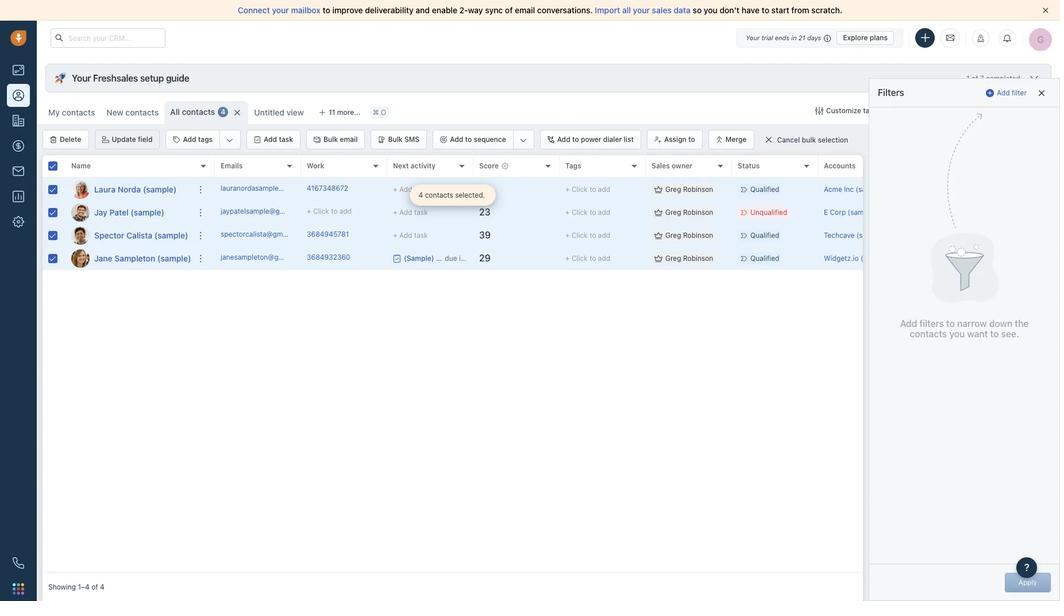 Task type: locate. For each thing, give the bounding box(es) containing it.
of
[[505, 5, 513, 15], [972, 74, 979, 83], [92, 583, 98, 592]]

1 robinson from the top
[[684, 185, 714, 194]]

connect your mailbox to improve deliverability and enable 2-way sync of email conversations. import all your sales data so you don't have to start from scratch.
[[238, 5, 843, 15]]

1 row group from the left
[[43, 178, 215, 270]]

spector calista (sample) link
[[94, 230, 188, 241]]

your left freshsales
[[72, 73, 91, 83]]

container_wx8msf4aqz5i3rn1 image
[[655, 185, 663, 193], [393, 254, 401, 262], [655, 254, 663, 262]]

1 greg from the top
[[666, 185, 682, 194]]

your for your trial ends in 21 days
[[746, 34, 760, 41]]

0 vertical spatial your
[[746, 34, 760, 41]]

row group containing 47
[[215, 178, 928, 270]]

showing 1–4 of 4
[[48, 583, 104, 592]]

0 horizontal spatial angle down image
[[227, 135, 233, 146]]

2 vertical spatial 4
[[100, 583, 104, 592]]

0 vertical spatial qualified
[[751, 185, 780, 194]]

1 horizontal spatial you
[[950, 329, 966, 339]]

bulk down 11
[[324, 135, 338, 144]]

add filter link
[[987, 84, 1028, 102]]

spectorcalista@gmail.com
[[221, 230, 306, 239]]

you right so
[[704, 5, 718, 15]]

0 horizontal spatial of
[[92, 583, 98, 592]]

jaypatelsample@gmail.com
[[221, 207, 309, 216]]

greg robinson
[[666, 185, 714, 194], [666, 208, 714, 217], [666, 231, 714, 240], [666, 254, 714, 263]]

robinson for 23
[[684, 208, 714, 217]]

greg robinson for 39
[[666, 231, 714, 240]]

e corp (sample) link
[[825, 208, 877, 217]]

3 greg from the top
[[666, 231, 682, 240]]

2 vertical spatial + add task
[[393, 231, 428, 239]]

0 horizontal spatial your
[[72, 73, 91, 83]]

1 qualified from the top
[[751, 185, 780, 194]]

3684945781 link
[[307, 229, 349, 242]]

3 greg robinson from the top
[[666, 231, 714, 240]]

task for 23
[[414, 208, 428, 216]]

name
[[71, 162, 91, 170]]

3 + click to add from the top
[[566, 231, 611, 240]]

4 down activity
[[419, 191, 423, 200]]

you inside add filters to narrow down the contacts you want to see.
[[950, 329, 966, 339]]

bulk left sms
[[388, 135, 403, 144]]

scratch.
[[812, 5, 843, 15]]

4 greg robinson from the top
[[666, 254, 714, 263]]

1 vertical spatial j image
[[71, 249, 90, 268]]

acme inc (sample)
[[825, 185, 885, 194]]

cancel
[[778, 136, 801, 144]]

4 robinson from the top
[[684, 254, 714, 263]]

press space to deselect this row. row
[[43, 178, 215, 201], [215, 178, 928, 201], [43, 201, 215, 224], [215, 201, 928, 224], [43, 224, 215, 247], [215, 224, 928, 247], [43, 247, 215, 270], [215, 247, 928, 270]]

+ click to add for 47
[[566, 185, 611, 194]]

add for add to power dialer list
[[558, 135, 571, 144]]

0 horizontal spatial email
[[340, 135, 358, 144]]

click
[[572, 185, 588, 194], [313, 207, 329, 216], [572, 208, 588, 217], [572, 231, 588, 240], [572, 254, 588, 263]]

0 horizontal spatial 4
[[100, 583, 104, 592]]

4 right 1–4
[[100, 583, 104, 592]]

2 angle down image from the left
[[520, 135, 527, 146]]

my contacts button
[[43, 101, 101, 124], [48, 108, 95, 117]]

jaypatelsample@gmail.com link
[[221, 206, 309, 219]]

add for add filters to narrow down the contacts you want to see.
[[901, 319, 918, 329]]

phone element
[[7, 552, 30, 575]]

4 + click to add from the top
[[566, 254, 611, 263]]

angle down image
[[227, 135, 233, 146], [520, 135, 527, 146]]

container_wx8msf4aqz5i3rn1 image inside "customize table" button
[[816, 107, 824, 115]]

widgetz.io (sample)
[[825, 254, 890, 263]]

press space to deselect this row. row containing spector calista (sample)
[[43, 224, 215, 247]]

angle down image right tags
[[227, 135, 233, 146]]

update
[[112, 135, 136, 144]]

your left the mailbox
[[272, 5, 289, 15]]

angle down image right sequence
[[520, 135, 527, 146]]

0 vertical spatial you
[[704, 5, 718, 15]]

new contacts
[[107, 108, 159, 117]]

(sample) inside jay patel (sample) link
[[131, 207, 164, 217]]

(sample) for jay patel (sample)
[[131, 207, 164, 217]]

add to sequence group
[[433, 130, 535, 149]]

3684932360 link
[[307, 252, 351, 265]]

greg for 29
[[666, 254, 682, 263]]

3 + add task from the top
[[393, 231, 428, 239]]

(sample) up widgetz.io (sample)
[[857, 231, 886, 240]]

janesampleton@gmail.com 3684932360
[[221, 253, 351, 262]]

1 + click to add from the top
[[566, 185, 611, 194]]

techcave (sample) link
[[825, 231, 886, 240]]

contacts for import
[[933, 106, 962, 115]]

4
[[221, 108, 226, 116], [419, 191, 423, 200], [100, 583, 104, 592]]

angle down image inside add to sequence group
[[520, 135, 527, 146]]

(sample) right the "calista"
[[155, 230, 188, 240]]

container_wx8msf4aqz5i3rn1 image
[[816, 107, 824, 115], [765, 136, 773, 144], [655, 208, 663, 216], [655, 231, 663, 239]]

of right 1–4
[[92, 583, 98, 592]]

robinson for 29
[[684, 254, 714, 263]]

1 vertical spatial + add task
[[393, 208, 428, 216]]

and
[[416, 5, 430, 15]]

(sample) up spector calista (sample)
[[131, 207, 164, 217]]

3684932360
[[307, 253, 351, 262]]

2 greg from the top
[[666, 208, 682, 217]]

+ add task for 47
[[393, 185, 428, 193]]

assign
[[665, 135, 687, 144]]

all
[[623, 5, 631, 15]]

1 + add task from the top
[[393, 185, 428, 193]]

+ add task for 39
[[393, 231, 428, 239]]

add contact
[[1009, 106, 1049, 115]]

contacts inside grid
[[425, 191, 454, 200]]

2 + add task from the top
[[393, 208, 428, 216]]

29
[[480, 253, 491, 263]]

my
[[48, 108, 60, 117]]

robinson
[[684, 185, 714, 194], [684, 208, 714, 217], [684, 231, 714, 240], [684, 254, 714, 263]]

0 vertical spatial of
[[505, 5, 513, 15]]

1 j image from the top
[[71, 203, 90, 222]]

1 angle down image from the left
[[227, 135, 233, 146]]

add tags group
[[166, 130, 241, 149]]

add for add tags
[[183, 135, 196, 144]]

click for 29
[[572, 254, 588, 263]]

3 robinson from the top
[[684, 231, 714, 240]]

(sample) inside laura norda (sample) link
[[143, 184, 177, 194]]

0 vertical spatial email
[[515, 5, 535, 15]]

contacts for new
[[126, 108, 159, 117]]

0 horizontal spatial your
[[272, 5, 289, 15]]

press space to deselect this row. row containing jay patel (sample)
[[43, 201, 215, 224]]

your left trial
[[746, 34, 760, 41]]

email
[[515, 5, 535, 15], [340, 135, 358, 144]]

(sample) inside spector calista (sample) link
[[155, 230, 188, 240]]

1 greg robinson from the top
[[666, 185, 714, 194]]

(sample) for laura norda (sample)
[[143, 184, 177, 194]]

task inside button
[[279, 135, 293, 144]]

0 vertical spatial 4
[[221, 108, 226, 116]]

2 robinson from the top
[[684, 208, 714, 217]]

2 + click to add from the top
[[566, 208, 611, 217]]

add for add contact
[[1009, 106, 1022, 115]]

email right sync on the left top of the page
[[515, 5, 535, 15]]

21
[[799, 34, 806, 41]]

(sample) for e corp (sample)
[[848, 208, 877, 217]]

add tags button
[[166, 131, 220, 149]]

add to power dialer list
[[558, 135, 634, 144]]

1 vertical spatial your
[[72, 73, 91, 83]]

contacts for my
[[62, 108, 95, 117]]

click for 39
[[572, 231, 588, 240]]

2 horizontal spatial 4
[[419, 191, 423, 200]]

laura
[[94, 184, 116, 194]]

angle down image for add tags
[[227, 135, 233, 146]]

add for add filter
[[998, 89, 1011, 97]]

angle down image inside add tags 'group'
[[227, 135, 233, 146]]

all
[[170, 107, 180, 117]]

email down more... at left top
[[340, 135, 358, 144]]

greg
[[666, 185, 682, 194], [666, 208, 682, 217], [666, 231, 682, 240], [666, 254, 682, 263]]

(sample) right sampleton
[[157, 253, 191, 263]]

techcave
[[825, 231, 855, 240]]

container_wx8msf4aqz5i3rn1 image for 29
[[655, 254, 663, 262]]

j image
[[71, 203, 90, 222], [71, 249, 90, 268]]

so
[[693, 5, 702, 15]]

explore
[[844, 33, 869, 42]]

2 bulk from the left
[[388, 135, 403, 144]]

your for your freshsales setup guide
[[72, 73, 91, 83]]

name row
[[43, 155, 215, 178]]

your
[[746, 34, 760, 41], [72, 73, 91, 83]]

bulk sms button
[[371, 130, 427, 149]]

1 horizontal spatial your
[[746, 34, 760, 41]]

1 bulk from the left
[[324, 135, 338, 144]]

(sample) inside jane sampleton (sample) link
[[157, 253, 191, 263]]

add to power dialer list button
[[540, 130, 642, 149]]

dialer
[[604, 135, 622, 144]]

(sample) right corp
[[848, 208, 877, 217]]

laura norda (sample) link
[[94, 184, 177, 195]]

+ click to add for 39
[[566, 231, 611, 240]]

bulk email
[[324, 135, 358, 144]]

spectorcalista@gmail.com link
[[221, 229, 306, 242]]

add inside group
[[450, 135, 464, 144]]

1 vertical spatial qualified
[[751, 231, 780, 240]]

1 horizontal spatial your
[[633, 5, 650, 15]]

you left want
[[950, 329, 966, 339]]

add task
[[264, 135, 293, 144]]

new
[[107, 108, 123, 117]]

jane sampleton (sample) link
[[94, 253, 191, 264]]

row group
[[43, 178, 215, 270], [215, 178, 928, 270]]

import
[[595, 5, 621, 15], [909, 106, 931, 115]]

4 greg from the top
[[666, 254, 682, 263]]

setup
[[140, 73, 164, 83]]

import left all
[[595, 5, 621, 15]]

1 horizontal spatial bulk
[[388, 135, 403, 144]]

(sample) right the inc on the top right
[[856, 185, 885, 194]]

customize table
[[827, 106, 881, 115]]

qualified for 29
[[751, 254, 780, 263]]

2 vertical spatial of
[[92, 583, 98, 592]]

press space to deselect this row. row containing 47
[[215, 178, 928, 201]]

import right table
[[909, 106, 931, 115]]

j image left jane
[[71, 249, 90, 268]]

3 qualified from the top
[[751, 254, 780, 263]]

1 horizontal spatial import
[[909, 106, 931, 115]]

0 vertical spatial j image
[[71, 203, 90, 222]]

2 j image from the top
[[71, 249, 90, 268]]

add inside add filters to narrow down the contacts you want to see.
[[901, 319, 918, 329]]

next activity
[[393, 162, 436, 170]]

jane sampleton (sample)
[[94, 253, 191, 263]]

your right all
[[633, 5, 650, 15]]

down
[[990, 319, 1013, 329]]

1 vertical spatial import
[[909, 106, 931, 115]]

new contacts button
[[101, 101, 165, 124], [107, 108, 159, 117]]

grid containing 47
[[43, 155, 928, 574]]

Search your CRM... text field
[[51, 28, 166, 48]]

2 vertical spatial qualified
[[751, 254, 780, 263]]

freshworks switcher image
[[13, 583, 24, 595]]

of right the '1'
[[972, 74, 979, 83]]

add to sequence button
[[434, 131, 513, 149]]

0 vertical spatial import
[[595, 5, 621, 15]]

4 contacts selected.
[[419, 191, 485, 200]]

2 your from the left
[[633, 5, 650, 15]]

table
[[864, 106, 881, 115]]

1 vertical spatial you
[[950, 329, 966, 339]]

jay patel (sample) link
[[94, 207, 164, 218]]

accounts
[[825, 162, 856, 170]]

1 horizontal spatial email
[[515, 5, 535, 15]]

bulk for bulk email
[[324, 135, 338, 144]]

(sample)
[[143, 184, 177, 194], [856, 185, 885, 194], [131, 207, 164, 217], [848, 208, 877, 217], [155, 230, 188, 240], [857, 231, 886, 240], [157, 253, 191, 263], [861, 254, 890, 263]]

0 horizontal spatial bulk
[[324, 135, 338, 144]]

filter
[[1013, 89, 1028, 97]]

j image for jane sampleton (sample)
[[71, 249, 90, 268]]

1 vertical spatial of
[[972, 74, 979, 83]]

add inside 'button'
[[1009, 106, 1022, 115]]

2 horizontal spatial of
[[972, 74, 979, 83]]

contacts inside import contacts button
[[933, 106, 962, 115]]

1 horizontal spatial angle down image
[[520, 135, 527, 146]]

greg robinson for 47
[[666, 185, 714, 194]]

add inside 'group'
[[183, 135, 196, 144]]

2 row group from the left
[[215, 178, 928, 270]]

update field
[[112, 135, 153, 144]]

tags
[[566, 162, 582, 170]]

2 qualified from the top
[[751, 231, 780, 240]]

robinson for 47
[[684, 185, 714, 194]]

j image left jay
[[71, 203, 90, 222]]

(sample) down the name column header
[[143, 184, 177, 194]]

grid
[[43, 155, 928, 574]]

1 vertical spatial email
[[340, 135, 358, 144]]

+ click to add
[[566, 185, 611, 194], [566, 208, 611, 217], [566, 231, 611, 240], [566, 254, 611, 263]]

0 vertical spatial + add task
[[393, 185, 428, 193]]

sync
[[485, 5, 503, 15]]

s image
[[71, 226, 90, 245]]

1 horizontal spatial 4
[[221, 108, 226, 116]]

contacts for all
[[182, 107, 215, 117]]

2 greg robinson from the top
[[666, 208, 714, 217]]

4 right the "all contacts" 'link'
[[221, 108, 226, 116]]

add for 47
[[598, 185, 611, 194]]

add filters to narrow down the contacts you want to see.
[[901, 319, 1029, 339]]

phone image
[[13, 558, 24, 569]]

of right sync on the left top of the page
[[505, 5, 513, 15]]

want
[[968, 329, 989, 339]]



Task type: vqa. For each thing, say whether or not it's contained in the screenshot.
+ Click to add
yes



Task type: describe. For each thing, give the bounding box(es) containing it.
techcave (sample)
[[825, 231, 886, 240]]

selection
[[818, 136, 849, 144]]

1 your from the left
[[272, 5, 289, 15]]

janesampleton@gmail.com
[[221, 253, 308, 262]]

click for 23
[[572, 208, 588, 217]]

narrow
[[958, 319, 988, 329]]

add tags
[[183, 135, 213, 144]]

see.
[[1002, 329, 1020, 339]]

add for 39
[[598, 231, 611, 240]]

showing
[[48, 583, 76, 592]]

selected.
[[455, 191, 485, 200]]

qualified for 47
[[751, 185, 780, 194]]

inc
[[845, 185, 854, 194]]

improve
[[333, 5, 363, 15]]

deliverability
[[365, 5, 414, 15]]

l image
[[71, 180, 90, 199]]

press space to deselect this row. row containing laura norda (sample)
[[43, 178, 215, 201]]

filters
[[879, 87, 905, 98]]

explore plans
[[844, 33, 888, 42]]

j image for jay patel (sample)
[[71, 203, 90, 222]]

add for 29
[[598, 254, 611, 263]]

widgetz.io
[[825, 254, 859, 263]]

contact
[[1024, 106, 1049, 115]]

1
[[967, 74, 970, 83]]

press space to deselect this row. row containing jane sampleton (sample)
[[43, 247, 215, 270]]

greg robinson for 23
[[666, 208, 714, 217]]

sequence
[[474, 135, 506, 144]]

+ add task for 23
[[393, 208, 428, 216]]

(sample) for jane sampleton (sample)
[[157, 253, 191, 263]]

jane
[[94, 253, 113, 263]]

the
[[1016, 319, 1029, 329]]

0 horizontal spatial you
[[704, 5, 718, 15]]

merge button
[[709, 130, 755, 149]]

4167348672
[[307, 184, 348, 193]]

in
[[792, 34, 797, 41]]

(sample) for acme inc (sample)
[[856, 185, 885, 194]]

merge
[[726, 135, 747, 144]]

customize
[[827, 106, 862, 115]]

angle down image for add to sequence
[[520, 135, 527, 146]]

work
[[307, 162, 325, 170]]

add to sequence
[[450, 135, 506, 144]]

mailbox
[[291, 5, 321, 15]]

connect
[[238, 5, 270, 15]]

add filter
[[998, 89, 1028, 97]]

add for add task
[[264, 135, 277, 144]]

jay
[[94, 207, 107, 217]]

press space to deselect this row. row containing 23
[[215, 201, 928, 224]]

greg robinson for 29
[[666, 254, 714, 263]]

start
[[772, 5, 790, 15]]

power
[[581, 135, 602, 144]]

norda
[[118, 184, 141, 194]]

7
[[981, 74, 985, 83]]

4 inside all contacts 4
[[221, 108, 226, 116]]

add contact button
[[993, 101, 1055, 121]]

greg for 47
[[666, 185, 682, 194]]

qualified for 39
[[751, 231, 780, 240]]

explore plans link
[[837, 31, 895, 45]]

name column header
[[66, 155, 215, 178]]

acme inc (sample) link
[[825, 185, 885, 194]]

11 more... button
[[313, 105, 367, 121]]

spector calista (sample)
[[94, 230, 188, 240]]

tags
[[198, 135, 213, 144]]

container_wx8msf4aqz5i3rn1 image for 47
[[655, 185, 663, 193]]

add for add to sequence
[[450, 135, 464, 144]]

unqualified
[[751, 208, 788, 217]]

freshsales
[[93, 73, 138, 83]]

contacts inside add filters to narrow down the contacts you want to see.
[[910, 329, 948, 339]]

days
[[808, 34, 822, 41]]

trial
[[762, 34, 774, 41]]

⌘ o
[[373, 108, 387, 117]]

bulk for bulk sms
[[388, 135, 403, 144]]

23
[[480, 207, 491, 217]]

47
[[480, 184, 491, 194]]

4167348672 link
[[307, 183, 348, 196]]

emails
[[221, 162, 243, 170]]

jaypatelsample@gmail.com + click to add
[[221, 207, 352, 216]]

way
[[468, 5, 483, 15]]

status
[[738, 162, 760, 170]]

add task button
[[247, 130, 301, 149]]

bulk email button
[[306, 130, 365, 149]]

all contacts link
[[170, 106, 215, 118]]

greg for 23
[[666, 208, 682, 217]]

import inside button
[[909, 106, 931, 115]]

sales owner
[[652, 162, 693, 170]]

acme
[[825, 185, 843, 194]]

don't
[[720, 5, 740, 15]]

import contacts group
[[894, 101, 988, 121]]

calista
[[126, 230, 152, 240]]

1 horizontal spatial of
[[505, 5, 513, 15]]

delete button
[[43, 130, 89, 149]]

1 vertical spatial 4
[[419, 191, 423, 200]]

all contacts 4
[[170, 107, 226, 117]]

data
[[674, 5, 691, 15]]

sampleton
[[115, 253, 155, 263]]

bulk
[[802, 136, 817, 144]]

+ click to add for 29
[[566, 254, 611, 263]]

janesampleton@gmail.com link
[[221, 252, 308, 265]]

click for 47
[[572, 185, 588, 194]]

spector
[[94, 230, 124, 240]]

email inside button
[[340, 135, 358, 144]]

to inside group
[[465, 135, 472, 144]]

press space to deselect this row. row containing 29
[[215, 247, 928, 270]]

0 horizontal spatial import
[[595, 5, 621, 15]]

robinson for 39
[[684, 231, 714, 240]]

3684945781
[[307, 230, 349, 239]]

enable
[[432, 5, 458, 15]]

contacts for 4
[[425, 191, 454, 200]]

(sample) down techcave (sample) on the right top of page
[[861, 254, 890, 263]]

import contacts
[[909, 106, 962, 115]]

(sample) for spector calista (sample)
[[155, 230, 188, 240]]

task for 39
[[414, 231, 428, 239]]

cancel bulk selection
[[778, 136, 849, 144]]

task for 47
[[414, 185, 428, 193]]

ends
[[775, 34, 790, 41]]

from
[[792, 5, 810, 15]]

+ click to add for 23
[[566, 208, 611, 217]]

bulk sms
[[388, 135, 420, 144]]

assign to
[[665, 135, 696, 144]]

spectorcalista@gmail.com 3684945781
[[221, 230, 349, 239]]

customize table button
[[808, 101, 888, 121]]

press space to deselect this row. row containing 39
[[215, 224, 928, 247]]

close image
[[1044, 7, 1049, 13]]

greg for 39
[[666, 231, 682, 240]]

email image
[[947, 33, 955, 43]]

add for 23
[[598, 208, 611, 217]]

row group containing laura norda (sample)
[[43, 178, 215, 270]]

sms
[[405, 135, 420, 144]]

o
[[381, 108, 387, 117]]



